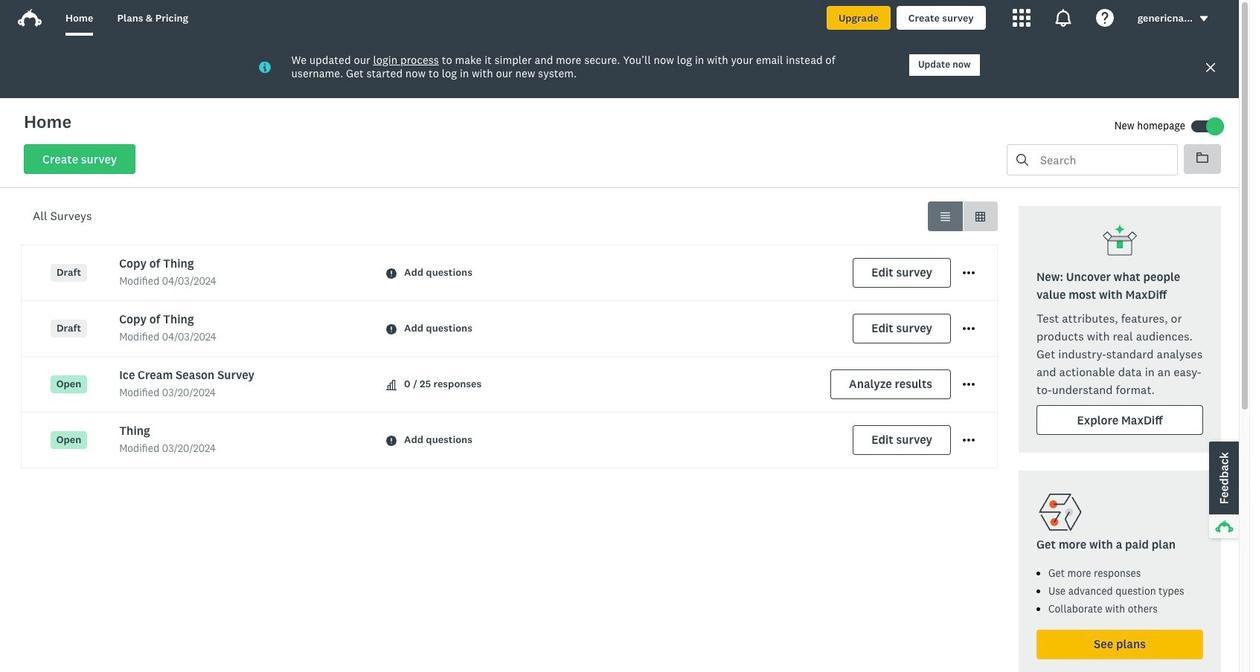Task type: vqa. For each thing, say whether or not it's contained in the screenshot.
rightmost Products Icon
no



Task type: locate. For each thing, give the bounding box(es) containing it.
2 warning image from the top
[[386, 436, 397, 446]]

2 open menu image from the top
[[963, 323, 975, 335]]

2 folders image from the top
[[1197, 153, 1209, 163]]

folders image
[[1197, 152, 1209, 164], [1197, 153, 1209, 163]]

1 folders image from the top
[[1197, 152, 1209, 164]]

1 vertical spatial warning image
[[386, 436, 397, 446]]

warning image
[[386, 268, 397, 279], [386, 436, 397, 446]]

products icon image
[[1013, 9, 1031, 27], [1013, 9, 1031, 27]]

dropdown arrow icon image
[[1199, 14, 1210, 24], [1201, 16, 1208, 21]]

group
[[928, 202, 998, 232]]

help icon image
[[1096, 9, 1114, 27]]

1 warning image from the top
[[386, 268, 397, 279]]

Search text field
[[1029, 145, 1178, 175]]

0 vertical spatial warning image
[[386, 268, 397, 279]]

7 open menu image from the top
[[963, 439, 975, 442]]

warning image down response count icon
[[386, 436, 397, 446]]

response count image
[[386, 380, 397, 390]]

open menu image
[[963, 267, 975, 279], [963, 323, 975, 335], [963, 328, 975, 331], [963, 379, 975, 391], [963, 384, 975, 387], [963, 435, 975, 447], [963, 439, 975, 442]]

5 open menu image from the top
[[963, 384, 975, 387]]

brand logo image
[[18, 6, 42, 30], [18, 9, 42, 27]]

max diff icon image
[[1103, 224, 1138, 260]]

warning image up warning image
[[386, 268, 397, 279]]



Task type: describe. For each thing, give the bounding box(es) containing it.
response based pricing icon image
[[1037, 489, 1085, 537]]

search image
[[1017, 154, 1029, 166]]

1 brand logo image from the top
[[18, 6, 42, 30]]

response count image
[[386, 380, 397, 390]]

4 open menu image from the top
[[963, 379, 975, 391]]

6 open menu image from the top
[[963, 435, 975, 447]]

2 brand logo image from the top
[[18, 9, 42, 27]]

open menu image
[[963, 272, 975, 275]]

search image
[[1017, 154, 1029, 166]]

3 open menu image from the top
[[963, 328, 975, 331]]

warning image for open menu image
[[386, 268, 397, 279]]

notification center icon image
[[1055, 9, 1072, 27]]

warning image
[[386, 324, 397, 335]]

x image
[[1205, 61, 1217, 73]]

warning image for first open menu icon from the bottom of the page
[[386, 436, 397, 446]]

1 open menu image from the top
[[963, 267, 975, 279]]



